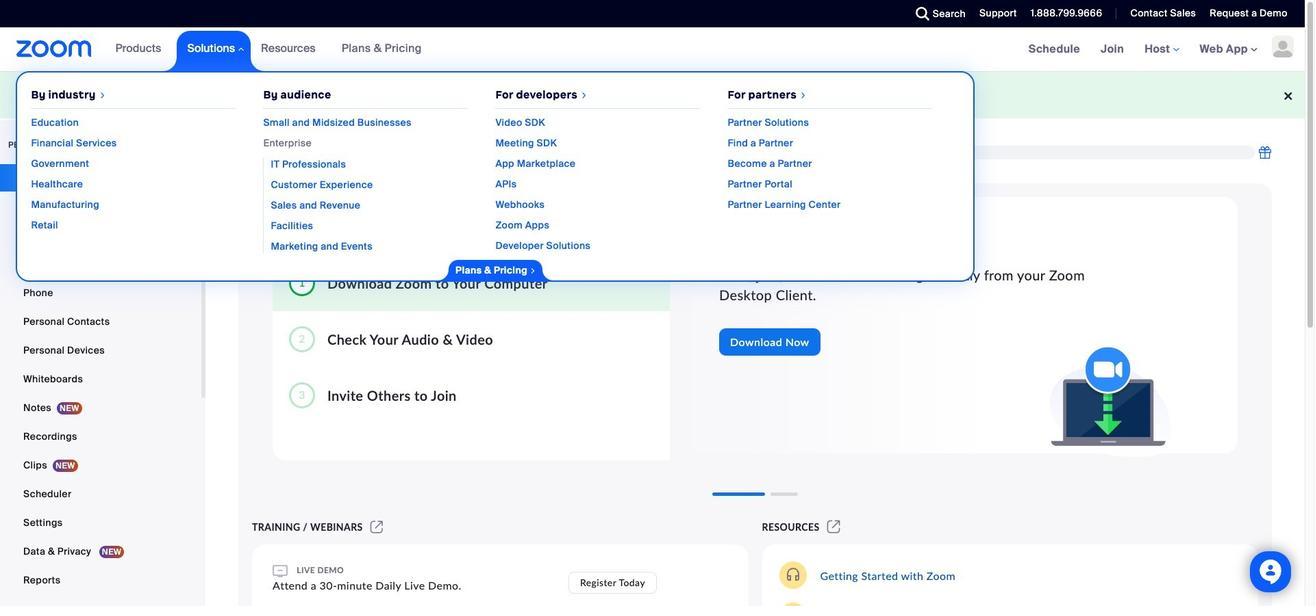 Task type: describe. For each thing, give the bounding box(es) containing it.
window new image
[[825, 522, 842, 534]]

profile picture image
[[1272, 36, 1294, 58]]



Task type: vqa. For each thing, say whether or not it's contained in the screenshot.
3rd Edit from the top of the page
no



Task type: locate. For each thing, give the bounding box(es) containing it.
window new image
[[368, 522, 385, 534]]

footer
[[0, 71, 1305, 118]]

banner
[[0, 27, 1305, 282]]

personal menu menu
[[0, 164, 201, 596]]

zoom logo image
[[16, 40, 92, 58]]

product information navigation
[[16, 27, 975, 282]]

meetings navigation
[[1018, 27, 1305, 72]]



